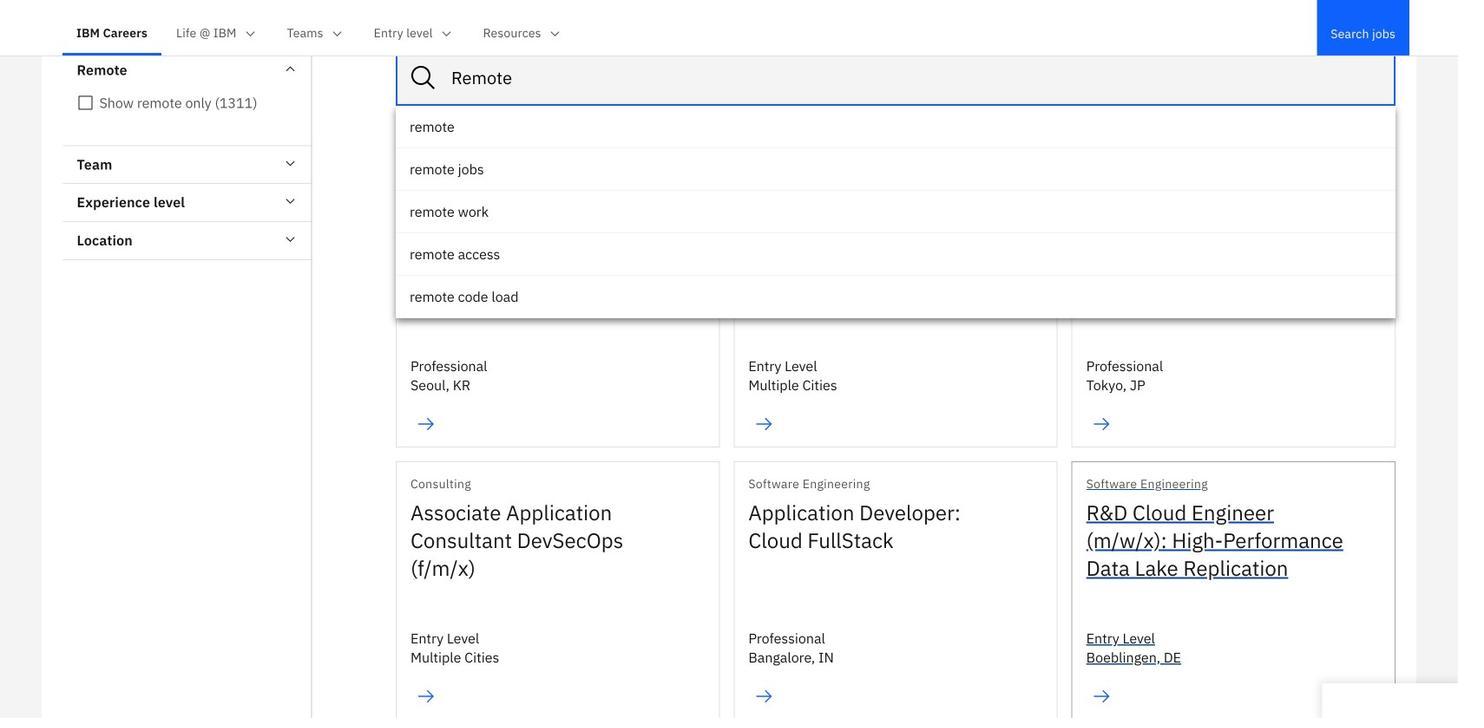 Task type: locate. For each thing, give the bounding box(es) containing it.
open cookie preferences modal section
[[1323, 684, 1459, 719]]



Task type: vqa. For each thing, say whether or not it's contained in the screenshot.
Open Cookie Preferences Modal section
yes



